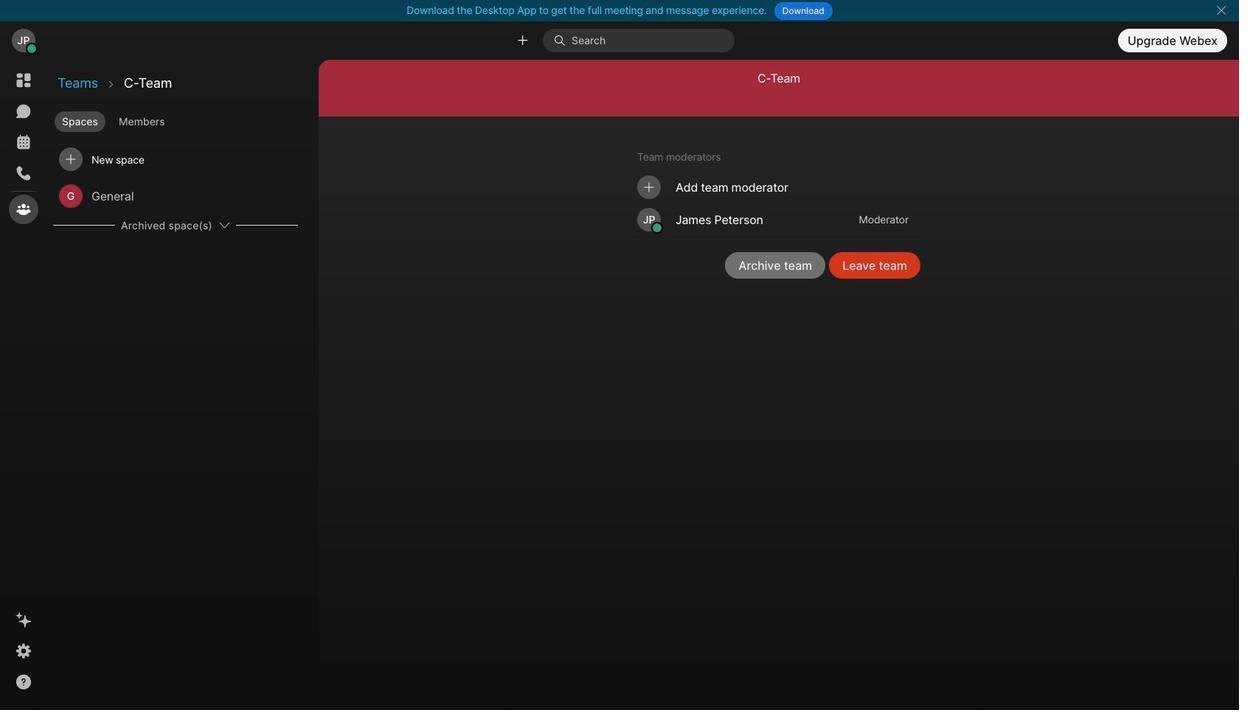 Task type: locate. For each thing, give the bounding box(es) containing it.
team moderators list
[[626, 171, 921, 237]]

list item
[[53, 141, 298, 178]]

general list item
[[53, 178, 298, 215]]

james peterson list item
[[626, 204, 921, 236]]

tab list
[[52, 106, 317, 134]]

navigation
[[0, 60, 47, 711]]

add team moderator list item
[[626, 171, 921, 204]]

webex tab list
[[9, 66, 38, 224]]



Task type: describe. For each thing, give the bounding box(es) containing it.
arrow down_16 image
[[218, 219, 230, 231]]

cancel_16 image
[[1216, 4, 1228, 16]]



Task type: vqa. For each thing, say whether or not it's contained in the screenshot.
go to your webex meetings site Menu Item in the left of the page
no



